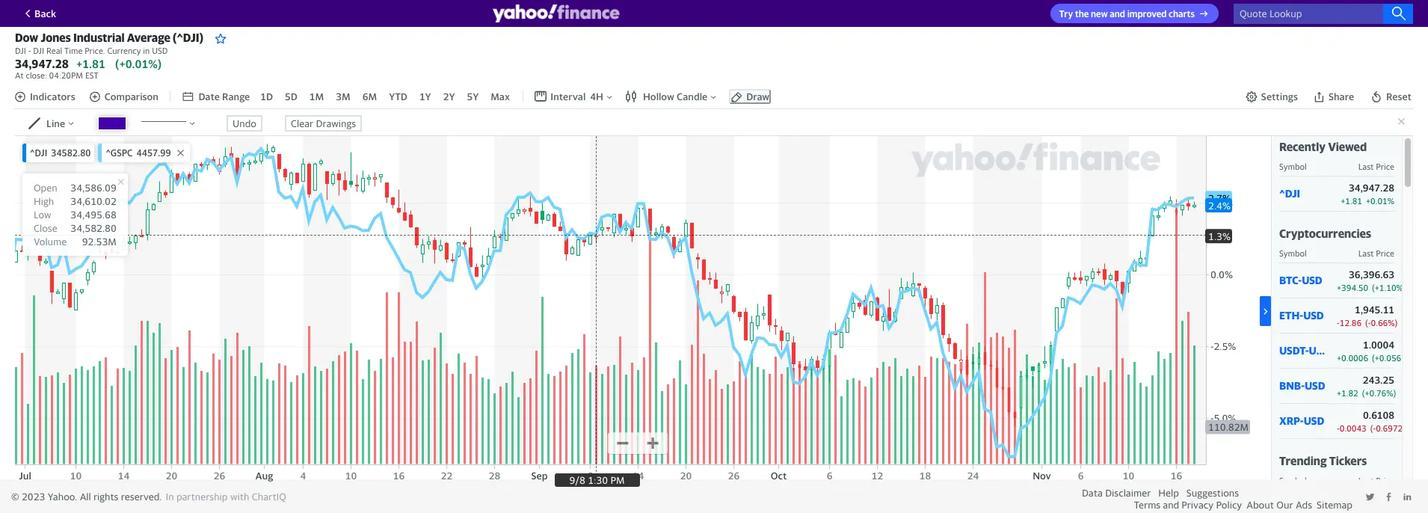 Task type: describe. For each thing, give the bounding box(es) containing it.
comparison
[[104, 91, 159, 103]]

candle
[[677, 91, 708, 103]]

recently
[[1280, 140, 1326, 153]]

close
[[34, 222, 57, 234]]

suggestions
[[1187, 487, 1240, 499]]

+1.81 for 34,947.28 +1.81 +0.01%
[[1341, 196, 1363, 205]]

date
[[199, 91, 220, 103]]

max button
[[489, 89, 512, 104]]

average
[[127, 31, 170, 44]]

1y button
[[418, 89, 433, 104]]

follow on facebook image
[[1385, 492, 1394, 502]]

draw
[[747, 91, 770, 103]]

open
[[34, 182, 57, 194]]

usdt-usd
[[1280, 344, 1330, 357]]

follow on twitter image
[[1366, 492, 1376, 502]]

symbol for recently viewed
[[1280, 161, 1307, 171]]

Quote Lookup text field
[[1234, 3, 1414, 24]]

6m button
[[361, 89, 379, 104]]

time
[[64, 46, 83, 55]]

nav element
[[182, 89, 512, 104]]

34,947.28 +1.81
[[15, 57, 105, 70]]

reserved.
[[121, 491, 162, 503]]

usdt-usd link
[[1280, 344, 1330, 357]]

sitemap
[[1317, 499, 1353, 511]]

clear drawings button
[[285, 115, 362, 131]]

34,947.28 +1.81 +0.01%
[[1341, 182, 1395, 205]]

show more image
[[1260, 306, 1272, 317]]

about our ads link
[[1247, 499, 1313, 511]]

price.
[[85, 46, 105, 55]]

price for recently viewed
[[1377, 161, 1395, 171]]

symbol for cryptocurrencies
[[1280, 248, 1307, 258]]

1m button
[[308, 89, 326, 104]]

usd for bnb-
[[1305, 379, 1326, 392]]

36,396.63 +394.50 (+1.10%)
[[1337, 268, 1407, 292]]

3m button
[[335, 89, 352, 104]]

dow
[[15, 31, 38, 44]]

share button
[[1312, 89, 1356, 104]]

34,610.02
[[71, 195, 117, 207]]

terms
[[1135, 499, 1161, 511]]

(^dji)
[[173, 31, 204, 44]]

0 vertical spatial -
[[28, 46, 31, 55]]

usd for usdt-
[[1309, 344, 1330, 357]]

9/8
[[570, 474, 586, 486]]

dji - dji real time price. currency in usd
[[15, 46, 168, 55]]

undo
[[233, 117, 257, 129]]

bnb-usd link
[[1280, 379, 1330, 392]]

last price for recently viewed
[[1359, 161, 1395, 171]]

34,495.68
[[71, 208, 117, 220]]

hollow candle button
[[625, 91, 718, 103]]

^dji for ^dji 34582.80
[[30, 147, 47, 158]]

last for recently viewed
[[1359, 161, 1374, 171]]

search image
[[1392, 6, 1407, 21]]

data disclaimer link
[[1082, 487, 1151, 499]]

243.25 +1.82 (+0.76%)
[[1337, 374, 1397, 398]]

recently viewed
[[1280, 140, 1367, 153]]

price for cryptocurrencies
[[1377, 248, 1395, 258]]

trending
[[1280, 454, 1327, 467]]

- for xrp-usd
[[1337, 423, 1340, 433]]

last price for cryptocurrencies
[[1359, 248, 1395, 258]]

new
[[1091, 8, 1108, 20]]

0.66%)
[[1372, 318, 1398, 327]]

0.6108 -0.0043 (-0.6972%)
[[1337, 409, 1413, 433]]

xrp-usd
[[1280, 415, 1325, 427]]

currency
[[107, 46, 141, 55]]

2023
[[22, 491, 45, 503]]

tickers
[[1330, 454, 1368, 467]]

yahoo.
[[48, 491, 77, 503]]

bnb-usd
[[1280, 379, 1326, 392]]

chart toolbar toolbar
[[14, 83, 1414, 109]]

at
[[15, 70, 24, 80]]

with
[[230, 491, 249, 503]]

draw button
[[729, 89, 771, 104]]

and inside data disclaimer help suggestions terms and privacy policy about our ads sitemap
[[1163, 499, 1180, 511]]

drawings
[[316, 117, 356, 129]]

reset
[[1387, 91, 1412, 103]]

interval 4h
[[551, 91, 604, 103]]

yahoo finance logo image
[[493, 4, 620, 22]]

4457.99
[[137, 147, 171, 158]]

btc-
[[1280, 274, 1302, 287]]

0.0043
[[1340, 423, 1367, 433]]

last price for trending tickers
[[1359, 476, 1395, 485]]

undo button
[[227, 115, 263, 131]]

cryptocurrencies
[[1280, 226, 1372, 240]]

^dji link
[[1280, 187, 1330, 200]]

help link
[[1159, 487, 1179, 499]]

(+0.0562%)
[[1373, 353, 1417, 363]]

+0.01%
[[1367, 196, 1395, 205]]

indicators
[[30, 91, 75, 103]]

privacy
[[1182, 499, 1214, 511]]

chartiq
[[252, 491, 286, 503]]

usd for eth-
[[1304, 309, 1324, 322]]

disclaimer
[[1106, 487, 1151, 499]]

5y button
[[466, 89, 480, 104]]

line button
[[28, 117, 76, 129]]

industrial
[[73, 31, 125, 44]]



Task type: vqa. For each thing, say whether or not it's contained in the screenshot.
any on the top
no



Task type: locate. For each thing, give the bounding box(es) containing it.
follow on linkedin image
[[1403, 492, 1413, 502]]

1 last from the top
[[1359, 161, 1374, 171]]

34,947.28 up +0.01%
[[1349, 182, 1395, 194]]

^dji
[[30, 147, 47, 158], [1280, 187, 1301, 200]]

dji left real
[[33, 46, 44, 55]]

1d
[[261, 91, 273, 103]]

1 vertical spatial ^dji
[[1280, 187, 1301, 200]]

0 horizontal spatial and
[[1110, 8, 1126, 20]]

0 horizontal spatial 34,947.28
[[15, 57, 69, 70]]

price for trending tickers
[[1377, 476, 1395, 485]]

trending tickers
[[1280, 454, 1368, 467]]

1 vertical spatial last
[[1359, 248, 1374, 258]]

0 vertical spatial symbol
[[1280, 161, 1307, 171]]

- right eth-usd link
[[1337, 318, 1340, 327]]

20.49
[[1369, 496, 1395, 508]]

xrp-usd link
[[1280, 415, 1330, 427]]

usd right in
[[152, 46, 168, 55]]

and inside button
[[1110, 8, 1126, 20]]

usd
[[152, 46, 168, 55], [1302, 274, 1323, 287], [1304, 309, 1324, 322], [1309, 344, 1330, 357], [1305, 379, 1326, 392], [1304, 415, 1325, 427]]

0 vertical spatial last
[[1359, 161, 1374, 171]]

usd up usdt-usd
[[1304, 309, 1324, 322]]

✕
[[118, 176, 124, 186]]

1 horizontal spatial and
[[1163, 499, 1180, 511]]

price up 36,396.63
[[1377, 248, 1395, 258]]

dji down dow
[[15, 46, 26, 55]]

trending tickers link
[[1280, 454, 1368, 467]]

5d button
[[283, 89, 299, 104]]

(- for xrp-usd
[[1371, 423, 1376, 433]]

1 vertical spatial price
[[1377, 248, 1395, 258]]

about
[[1247, 499, 1275, 511]]

low
[[34, 208, 51, 220]]

eth-usd link
[[1280, 309, 1330, 322]]

last for cryptocurrencies
[[1359, 248, 1374, 258]]

usd up eth-usd link
[[1302, 274, 1323, 287]]

privacy policy link
[[1182, 499, 1243, 511]]

0 horizontal spatial dji
[[15, 46, 26, 55]]

last down 'viewed'
[[1359, 161, 1374, 171]]

^dji left 34582.80 at the top
[[30, 147, 47, 158]]

3m
[[336, 91, 351, 103]]

0 vertical spatial 34,947.28
[[15, 57, 69, 70]]

symbol down trending at the bottom
[[1280, 476, 1307, 485]]

last up 36,396.63
[[1359, 248, 1374, 258]]

usd down bnb-usd link
[[1304, 415, 1325, 427]]

0 vertical spatial ^dji
[[30, 147, 47, 158]]

btc-usd
[[1280, 274, 1323, 287]]

1 vertical spatial +1.81
[[1341, 196, 1363, 205]]

1 horizontal spatial dji
[[33, 46, 44, 55]]

+1.81 inside 34,947.28 +1.81 +0.01%
[[1341, 196, 1363, 205]]

try the new and improved charts
[[1060, 8, 1195, 20]]

- inside 0.6108 -0.0043 (-0.6972%)
[[1337, 423, 1340, 433]]

2 vertical spatial -
[[1337, 423, 1340, 433]]

2 vertical spatial last
[[1359, 476, 1374, 485]]

sitemap link
[[1317, 499, 1353, 511]]

pm
[[611, 474, 625, 486]]

viewed
[[1329, 140, 1367, 153]]

34,947.28 for 34,947.28 +1.81 +0.01%
[[1349, 182, 1395, 194]]

1m
[[310, 91, 324, 103]]

1y
[[420, 91, 431, 103]]

^dji for ^dji
[[1280, 187, 1301, 200]]

3 price from the top
[[1377, 476, 1395, 485]]

1.0004 +0.0006 (+0.0562%)
[[1337, 339, 1417, 363]]

(- for eth-usd
[[1366, 318, 1372, 327]]

^gspc 4457.99
[[106, 147, 171, 158]]

last up follow on twitter icon
[[1359, 476, 1374, 485]]

max
[[491, 91, 510, 103]]

1 dji from the left
[[15, 46, 26, 55]]

^dji down recently at the right of the page
[[1280, 187, 1301, 200]]

0.6972%)
[[1376, 423, 1413, 433]]

symbol up the btc-
[[1280, 248, 1307, 258]]

share
[[1329, 91, 1355, 103]]

(- inside 1,945.11 -12.86 (-0.66%)
[[1366, 318, 1372, 327]]

line
[[46, 117, 65, 129]]

interval
[[551, 91, 586, 103]]

symbol for trending tickers
[[1280, 476, 1307, 485]]

(-
[[1366, 318, 1372, 327], [1371, 423, 1376, 433]]

+1.81
[[76, 57, 105, 70], [1341, 196, 1363, 205]]

- inside 1,945.11 -12.86 (-0.66%)
[[1337, 318, 1340, 327]]

0 horizontal spatial +1.81
[[76, 57, 105, 70]]

policy
[[1217, 499, 1243, 511]]

34,947.28
[[15, 57, 69, 70], [1349, 182, 1395, 194]]

comparison button
[[89, 91, 159, 103]]

1,945.11
[[1355, 303, 1395, 315]]

3 last from the top
[[1359, 476, 1374, 485]]

in
[[143, 46, 150, 55]]

last for trending tickers
[[1359, 476, 1374, 485]]

usd for btc-
[[1302, 274, 1323, 287]]

1d button
[[259, 89, 275, 104]]

2 dji from the left
[[33, 46, 44, 55]]

04:20pm
[[49, 70, 83, 80]]

right column element
[[1272, 136, 1417, 513]]

34,947.28 down real
[[15, 57, 69, 70]]

0 vertical spatial last price
[[1359, 161, 1395, 171]]

and right "new"
[[1110, 8, 1126, 20]]

high
[[34, 195, 54, 207]]

34,586.09
[[71, 182, 117, 194]]

partnership
[[176, 491, 228, 503]]

1:30
[[588, 474, 608, 486]]

0 vertical spatial (-
[[1366, 318, 1372, 327]]

close:
[[26, 70, 47, 80]]

^gspc
[[106, 147, 133, 158]]

1 vertical spatial -
[[1337, 318, 1340, 327]]

(- down 0.6108
[[1371, 423, 1376, 433]]

12.86
[[1340, 318, 1362, 327]]

0 vertical spatial and
[[1110, 8, 1126, 20]]

+1.81 down dji - dji real time price. currency in usd
[[76, 57, 105, 70]]

6m
[[363, 91, 377, 103]]

9/8 1:30 pm
[[570, 474, 625, 486]]

1 vertical spatial last price
[[1359, 248, 1395, 258]]

and right terms on the right bottom of the page
[[1163, 499, 1180, 511]]

dow jones industrial average (^dji)
[[15, 31, 204, 44]]

-
[[28, 46, 31, 55], [1337, 318, 1340, 327], [1337, 423, 1340, 433]]

2y button
[[442, 89, 457, 104]]

last price up follow on twitter icon
[[1359, 476, 1395, 485]]

back button
[[15, 4, 62, 23]]

3 symbol from the top
[[1280, 476, 1307, 485]]

our
[[1277, 499, 1294, 511]]

ads
[[1296, 499, 1313, 511]]

^dji inside the right column element
[[1280, 187, 1301, 200]]

hollow
[[643, 91, 675, 103]]

1 horizontal spatial 34,947.28
[[1349, 182, 1395, 194]]

2 last from the top
[[1359, 248, 1374, 258]]

data
[[1082, 487, 1103, 499]]

the
[[1076, 8, 1089, 20]]

2y
[[443, 91, 455, 103]]

0 vertical spatial +1.81
[[76, 57, 105, 70]]

symbol down recently at the right of the page
[[1280, 161, 1307, 171]]

1 vertical spatial and
[[1163, 499, 1180, 511]]

date range
[[199, 91, 250, 103]]

- down dow
[[28, 46, 31, 55]]

help
[[1159, 487, 1179, 499]]

usd left +1.82
[[1305, 379, 1326, 392]]

1 symbol from the top
[[1280, 161, 1307, 171]]

bnb-
[[1280, 379, 1305, 392]]

reset button
[[1370, 89, 1414, 104]]

all
[[80, 491, 91, 503]]

usd for xrp-
[[1304, 415, 1325, 427]]

2 symbol from the top
[[1280, 248, 1307, 258]]

2 price from the top
[[1377, 248, 1395, 258]]

price
[[1377, 161, 1395, 171], [1377, 248, 1395, 258], [1377, 476, 1395, 485]]

3 last price from the top
[[1359, 476, 1395, 485]]

+0.0006
[[1337, 353, 1369, 363]]

1 price from the top
[[1377, 161, 1395, 171]]

last price up 34,947.28 +1.81 +0.01%
[[1359, 161, 1395, 171]]

- up tickers
[[1337, 423, 1340, 433]]

1 last price from the top
[[1359, 161, 1395, 171]]

2 vertical spatial price
[[1377, 476, 1395, 485]]

ytd button
[[388, 89, 409, 104]]

usd left +0.0006
[[1309, 344, 1330, 357]]

34,947.28 for 34,947.28 +1.81
[[15, 57, 69, 70]]

0 vertical spatial price
[[1377, 161, 1395, 171]]

symbol
[[1280, 161, 1307, 171], [1280, 248, 1307, 258], [1280, 476, 1307, 485]]

2 vertical spatial symbol
[[1280, 476, 1307, 485]]

(- inside 0.6108 -0.0043 (-0.6972%)
[[1371, 423, 1376, 433]]

2 last price from the top
[[1359, 248, 1395, 258]]

recently viewed link
[[1280, 140, 1367, 153]]

try
[[1060, 8, 1073, 20]]

cryptocurrencies link
[[1280, 226, 1372, 240]]

price up 34,947.28 +1.81 +0.01%
[[1377, 161, 1395, 171]]

36,396.63
[[1349, 268, 1395, 280]]

243.25
[[1364, 374, 1395, 386]]

1 vertical spatial (-
[[1371, 423, 1376, 433]]

2 vertical spatial last price
[[1359, 476, 1395, 485]]

(+0.01%)
[[115, 57, 162, 70]]

+1.81 for 34,947.28 +1.81
[[76, 57, 105, 70]]

1 horizontal spatial +1.81
[[1341, 196, 1363, 205]]

1 vertical spatial 34,947.28
[[1349, 182, 1395, 194]]

0 horizontal spatial ^dji
[[30, 147, 47, 158]]

rights
[[94, 491, 119, 503]]

last price
[[1359, 161, 1395, 171], [1359, 248, 1395, 258], [1359, 476, 1395, 485]]

34,947.28 inside 34,947.28 +1.81 +0.01%
[[1349, 182, 1395, 194]]

last price up 36,396.63
[[1359, 248, 1395, 258]]

ytd
[[389, 91, 408, 103]]

+1.81 left +0.01%
[[1341, 196, 1363, 205]]

1 horizontal spatial ^dji
[[1280, 187, 1301, 200]]

price up follow on facebook "icon"
[[1377, 476, 1395, 485]]

+394.50
[[1337, 283, 1369, 292]]

(- down 1,945.11
[[1366, 318, 1372, 327]]

(+0.76%)
[[1363, 388, 1397, 398]]

jones
[[41, 31, 71, 44]]

1 vertical spatial symbol
[[1280, 248, 1307, 258]]

- for eth-usd
[[1337, 318, 1340, 327]]



